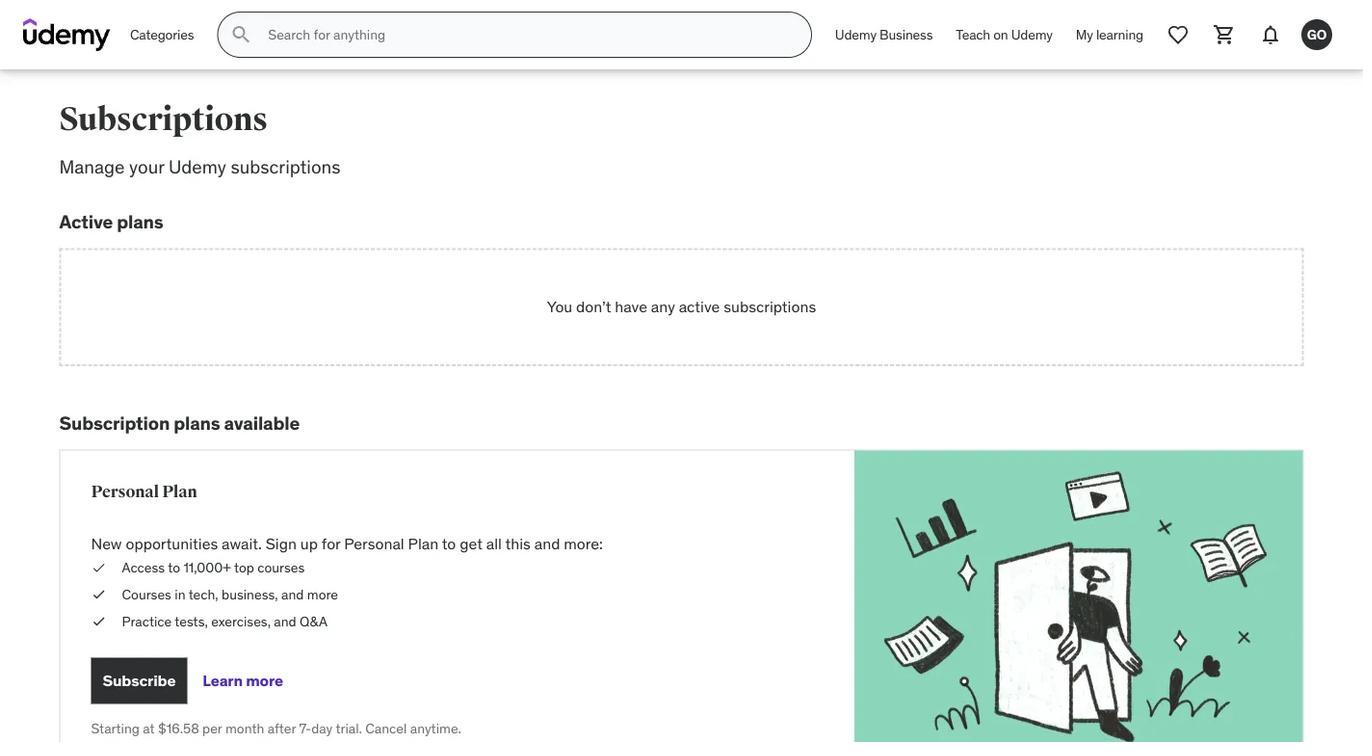 Task type: locate. For each thing, give the bounding box(es) containing it.
1 horizontal spatial udemy
[[836, 26, 877, 43]]

0 vertical spatial xsmall image
[[91, 559, 107, 578]]

await.
[[222, 534, 262, 553]]

to
[[442, 534, 456, 553], [168, 559, 180, 577]]

day
[[312, 720, 333, 737]]

1 vertical spatial more
[[246, 671, 283, 690]]

more up q&a at the bottom left of the page
[[307, 586, 338, 603]]

plans
[[117, 210, 163, 233], [174, 411, 220, 435]]

manage
[[59, 155, 125, 178]]

q&a
[[300, 612, 328, 630]]

Search for anything text field
[[264, 18, 788, 51]]

plans for subscription
[[174, 411, 220, 435]]

11,000+
[[184, 559, 231, 577]]

1 vertical spatial to
[[168, 559, 180, 577]]

starting at $16.58 per month after 7-day trial. cancel anytime.
[[91, 720, 462, 737]]

access to 11,000+ top courses
[[122, 559, 305, 577]]

0 vertical spatial plan
[[162, 482, 197, 502]]

subscriptions
[[59, 99, 268, 139]]

this
[[506, 534, 531, 553]]

go
[[1308, 26, 1328, 43]]

plans for active
[[117, 210, 163, 233]]

subscriptions
[[231, 155, 341, 178], [724, 297, 817, 317]]

after
[[268, 720, 296, 737]]

active
[[59, 210, 113, 233]]

more
[[307, 586, 338, 603], [246, 671, 283, 690]]

new
[[91, 534, 122, 553]]

1 horizontal spatial plans
[[174, 411, 220, 435]]

personal
[[91, 482, 159, 502], [344, 534, 405, 553]]

0 vertical spatial and
[[535, 534, 560, 553]]

3 xsmall image from the top
[[91, 612, 107, 631]]

personal up the 'new'
[[91, 482, 159, 502]]

xsmall image left practice
[[91, 612, 107, 631]]

0 vertical spatial plans
[[117, 210, 163, 233]]

2 xsmall image from the top
[[91, 585, 107, 604]]

subscription
[[59, 411, 170, 435]]

1 vertical spatial personal
[[344, 534, 405, 553]]

more right 'learn'
[[246, 671, 283, 690]]

udemy right the your
[[169, 155, 226, 178]]

and
[[535, 534, 560, 553], [282, 586, 304, 603], [274, 612, 297, 630]]

get
[[460, 534, 483, 553]]

new opportunities await. sign up for personal plan to get all this and more:
[[91, 534, 603, 553]]

my learning link
[[1065, 12, 1156, 58]]

udemy for manage your udemy subscriptions
[[169, 155, 226, 178]]

udemy image
[[23, 18, 111, 51]]

learning
[[1097, 26, 1144, 43]]

xsmall image left "courses" at the bottom of page
[[91, 585, 107, 604]]

0 horizontal spatial subscriptions
[[231, 155, 341, 178]]

1 vertical spatial plan
[[408, 534, 439, 553]]

business
[[880, 26, 933, 43]]

udemy
[[836, 26, 877, 43], [1012, 26, 1053, 43], [169, 155, 226, 178]]

2 vertical spatial and
[[274, 612, 297, 630]]

plans right active
[[117, 210, 163, 233]]

1 horizontal spatial subscriptions
[[724, 297, 817, 317]]

notifications image
[[1260, 23, 1283, 46]]

1 vertical spatial xsmall image
[[91, 585, 107, 604]]

month
[[225, 720, 264, 737]]

2 horizontal spatial udemy
[[1012, 26, 1053, 43]]

1 vertical spatial plans
[[174, 411, 220, 435]]

0 horizontal spatial udemy
[[169, 155, 226, 178]]

0 horizontal spatial plan
[[162, 482, 197, 502]]

access
[[122, 559, 165, 577]]

categories
[[130, 26, 194, 43]]

udemy right on
[[1012, 26, 1053, 43]]

in
[[175, 586, 186, 603]]

and right this
[[535, 534, 560, 553]]

categories button
[[119, 12, 206, 58]]

0 vertical spatial more
[[307, 586, 338, 603]]

udemy business link
[[824, 12, 945, 58]]

0 vertical spatial to
[[442, 534, 456, 553]]

manage your udemy subscriptions
[[59, 155, 341, 178]]

udemy for teach on udemy
[[1012, 26, 1053, 43]]

and down 'courses'
[[282, 586, 304, 603]]

exercises,
[[211, 612, 271, 630]]

0 horizontal spatial more
[[246, 671, 283, 690]]

trial.
[[336, 720, 362, 737]]

xsmall image
[[91, 559, 107, 578], [91, 585, 107, 604], [91, 612, 107, 631]]

my learning
[[1077, 26, 1144, 43]]

plan up opportunities
[[162, 482, 197, 502]]

1 xsmall image from the top
[[91, 559, 107, 578]]

courses in tech, business, and more
[[122, 586, 338, 603]]

1 horizontal spatial personal
[[344, 534, 405, 553]]

xsmall image down the 'new'
[[91, 559, 107, 578]]

have
[[615, 297, 648, 317]]

plan
[[162, 482, 197, 502], [408, 534, 439, 553]]

at
[[143, 720, 155, 737]]

0 vertical spatial personal
[[91, 482, 159, 502]]

teach on udemy link
[[945, 12, 1065, 58]]

personal right for
[[344, 534, 405, 553]]

tech,
[[189, 586, 219, 603]]

sign
[[266, 534, 297, 553]]

on
[[994, 26, 1009, 43]]

all
[[487, 534, 502, 553]]

and left q&a at the bottom left of the page
[[274, 612, 297, 630]]

2 vertical spatial xsmall image
[[91, 612, 107, 631]]

udemy business
[[836, 26, 933, 43]]

learn more
[[203, 671, 283, 690]]

plan left get
[[408, 534, 439, 553]]

opportunities
[[126, 534, 218, 553]]

1 vertical spatial subscriptions
[[724, 297, 817, 317]]

udemy left business
[[836, 26, 877, 43]]

xsmall image for courses
[[91, 585, 107, 604]]

to down opportunities
[[168, 559, 180, 577]]

to left get
[[442, 534, 456, 553]]

0 horizontal spatial plans
[[117, 210, 163, 233]]

plans left available
[[174, 411, 220, 435]]



Task type: describe. For each thing, give the bounding box(es) containing it.
1 horizontal spatial more
[[307, 586, 338, 603]]

go link
[[1295, 12, 1341, 58]]

top
[[234, 559, 254, 577]]

your
[[129, 155, 164, 178]]

anytime.
[[410, 720, 462, 737]]

learn more link
[[203, 658, 283, 704]]

7-
[[299, 720, 312, 737]]

$16.58
[[158, 720, 199, 737]]

1 vertical spatial and
[[282, 586, 304, 603]]

cancel
[[366, 720, 407, 737]]

submit search image
[[230, 23, 253, 46]]

practice
[[122, 612, 172, 630]]

you don't have any active subscriptions
[[547, 297, 817, 317]]

xsmall image for practice
[[91, 612, 107, 631]]

subscription plans available
[[59, 411, 300, 435]]

subscribe
[[103, 671, 176, 690]]

per
[[202, 720, 222, 737]]

you
[[547, 297, 573, 317]]

more:
[[564, 534, 603, 553]]

up
[[301, 534, 318, 553]]

courses
[[258, 559, 305, 577]]

my
[[1077, 26, 1094, 43]]

active
[[679, 297, 720, 317]]

courses
[[122, 586, 172, 603]]

wishlist image
[[1167, 23, 1190, 46]]

tests,
[[175, 612, 208, 630]]

any
[[651, 297, 676, 317]]

learn
[[203, 671, 243, 690]]

more inside "link"
[[246, 671, 283, 690]]

don't
[[577, 297, 612, 317]]

teach
[[957, 26, 991, 43]]

1 horizontal spatial to
[[442, 534, 456, 553]]

starting
[[91, 720, 140, 737]]

0 horizontal spatial to
[[168, 559, 180, 577]]

teach on udemy
[[957, 26, 1053, 43]]

personal plan
[[91, 482, 197, 502]]

subscribe button
[[91, 658, 187, 704]]

0 horizontal spatial personal
[[91, 482, 159, 502]]

available
[[224, 411, 300, 435]]

1 horizontal spatial plan
[[408, 534, 439, 553]]

0 vertical spatial subscriptions
[[231, 155, 341, 178]]

for
[[322, 534, 341, 553]]

shopping cart with 0 items image
[[1214, 23, 1237, 46]]

business,
[[222, 586, 278, 603]]

active plans
[[59, 210, 163, 233]]

practice tests, exercises, and q&a
[[122, 612, 328, 630]]

xsmall image for access
[[91, 559, 107, 578]]



Task type: vqa. For each thing, say whether or not it's contained in the screenshot.
the leftmost he
no



